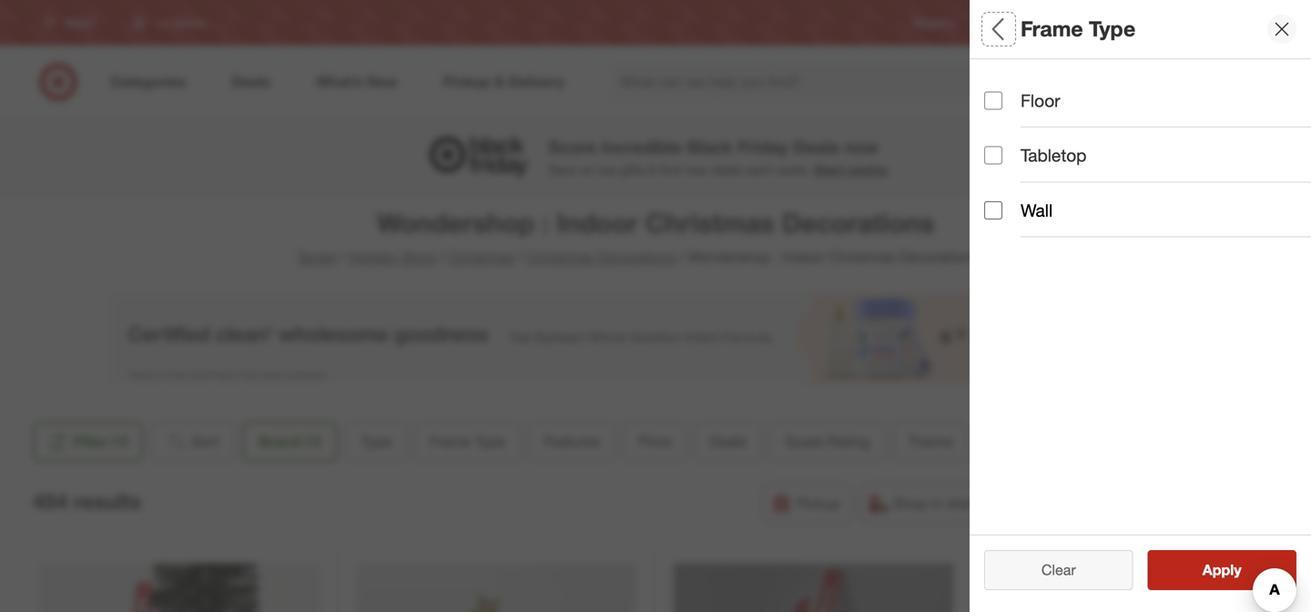 Task type: describe. For each thing, give the bounding box(es) containing it.
pickup
[[796, 495, 840, 512]]

clear all button
[[984, 550, 1133, 590]]

0 horizontal spatial theme
[[908, 433, 953, 450]]

0 vertical spatial frame type button
[[984, 187, 1311, 250]]

christmas link
[[448, 248, 515, 266]]

wall
[[1021, 200, 1053, 221]]

score incredible black friday deals now save on top gifts & find new deals each week. start saving
[[548, 137, 888, 178]]

redcard link
[[1064, 15, 1107, 31]]

type down tabletop
[[1041, 205, 1079, 226]]

guest
[[785, 433, 824, 450]]

all filters dialog
[[970, 0, 1311, 612]]

advertisement region
[[109, 293, 1202, 384]]

features
[[544, 433, 600, 450]]

What can we help you find? suggestions appear below search field
[[609, 62, 1063, 102]]

0 horizontal spatial :
[[542, 207, 549, 239]]

score
[[548, 137, 597, 158]]

find
[[1227, 16, 1248, 30]]

brand for brand (1)
[[259, 433, 301, 450]]

1 horizontal spatial wondershop
[[688, 248, 771, 266]]

clear for clear
[[1042, 561, 1076, 579]]

ad
[[1021, 16, 1035, 30]]

shop inside "button"
[[893, 495, 928, 512]]

decorations left (454)
[[900, 248, 978, 266]]

type right the brand (1)
[[361, 433, 392, 450]]

deals inside score incredible black friday deals now save on top gifts & find new deals each week. start saving
[[793, 137, 840, 158]]

christmas down "saving" on the right of the page
[[829, 248, 896, 266]]

weekly ad
[[983, 16, 1035, 30]]

brand wondershop
[[984, 135, 1057, 175]]

frame inside the all filters dialog
[[984, 205, 1036, 226]]

weekly
[[983, 16, 1018, 30]]

christmas down new
[[646, 207, 775, 239]]

christmas right christmas link
[[527, 248, 593, 266]]

sort
[[192, 433, 220, 450]]

clear for clear all
[[1033, 561, 1067, 579]]

2 vertical spatial frame
[[430, 433, 471, 450]]

target
[[297, 248, 337, 266]]

registry link
[[914, 15, 954, 31]]

1 horizontal spatial :
[[775, 248, 779, 266]]

2 / from the left
[[440, 248, 445, 266]]

Tabletop checkbox
[[984, 146, 1003, 165]]

find stores link
[[1227, 15, 1282, 31]]

redcard
[[1064, 16, 1107, 30]]

features button
[[529, 422, 616, 462]]

all
[[984, 16, 1010, 42]]

see results button
[[1148, 550, 1297, 590]]

wondershop : indoor christmas decorations target / holiday shop / christmas / christmas decorations / wondershop : indoor christmas decorations (454)
[[297, 207, 1015, 266]]

454 results
[[33, 489, 141, 514]]

filter (1)
[[73, 433, 129, 450]]

0 horizontal spatial wondershop
[[377, 207, 535, 239]]

holiday shop link
[[349, 248, 436, 266]]

find stores
[[1227, 16, 1282, 30]]

wondershop inside the all filters dialog
[[984, 159, 1057, 175]]

1 horizontal spatial theme button
[[984, 505, 1311, 569]]

christmas right holiday shop "link"
[[448, 248, 515, 266]]

brand (1)
[[259, 433, 322, 450]]

price button
[[623, 422, 687, 462]]

gifts
[[620, 162, 645, 178]]

floor
[[1021, 90, 1060, 111]]

apply button
[[1148, 550, 1297, 590]]

deals inside "button"
[[710, 433, 747, 450]]

on
[[580, 162, 594, 178]]

filter
[[73, 433, 108, 450]]

(1) for filter (1)
[[112, 433, 129, 450]]

0 vertical spatial indoor
[[557, 207, 638, 239]]

pickup button
[[763, 484, 852, 524]]

(454)
[[983, 248, 1015, 266]]

save
[[548, 162, 576, 178]]

1 vertical spatial type button
[[345, 422, 407, 462]]

1 vertical spatial frame type button
[[414, 422, 521, 462]]

incredible
[[601, 137, 682, 158]]

clear button
[[984, 550, 1133, 590]]

christmas decorations link
[[527, 248, 676, 266]]

top
[[598, 162, 617, 178]]

store
[[947, 495, 980, 512]]

Floor checkbox
[[984, 92, 1003, 110]]

guest rating
[[785, 433, 870, 450]]

apply
[[1203, 561, 1242, 579]]



Task type: vqa. For each thing, say whether or not it's contained in the screenshot.
bottom Shop
yes



Task type: locate. For each thing, give the bounding box(es) containing it.
decorations
[[782, 207, 935, 239], [597, 248, 676, 266], [900, 248, 978, 266]]

0 vertical spatial wondershop
[[984, 159, 1057, 175]]

target link
[[297, 248, 337, 266]]

sort button
[[151, 422, 235, 462]]

/
[[340, 248, 345, 266], [440, 248, 445, 266], [518, 248, 523, 266], [679, 248, 684, 266]]

theme button
[[893, 422, 969, 462], [984, 505, 1311, 569]]

20" battery operated animated plush dancing christmas tree sculpture - wondershop™ green image
[[357, 563, 637, 612], [357, 563, 637, 612]]

1 horizontal spatial indoor
[[783, 248, 825, 266]]

frame inside dialog
[[1021, 16, 1083, 42]]

0 horizontal spatial indoor
[[557, 207, 638, 239]]

wondershop up wall
[[984, 159, 1057, 175]]

results right 454
[[74, 489, 141, 514]]

filter (1) button
[[33, 422, 143, 462]]

type button
[[984, 59, 1311, 123], [345, 422, 407, 462]]

2 vertical spatial frame type
[[430, 433, 506, 450]]

week.
[[778, 162, 811, 178]]

brand
[[984, 135, 1034, 156], [259, 433, 301, 450]]

1 vertical spatial theme
[[984, 524, 1041, 545]]

1 vertical spatial deals
[[710, 433, 747, 450]]

black
[[687, 137, 733, 158]]

1 vertical spatial wondershop
[[377, 207, 535, 239]]

all
[[1071, 561, 1085, 579]]

all filters
[[984, 16, 1072, 42]]

0 vertical spatial brand
[[984, 135, 1034, 156]]

&
[[649, 162, 657, 178]]

type down all
[[984, 78, 1023, 99]]

(1) for brand (1)
[[305, 433, 322, 450]]

frame type inside frame type dialog
[[1021, 16, 1136, 42]]

1 vertical spatial :
[[775, 248, 779, 266]]

1 horizontal spatial theme
[[984, 524, 1041, 545]]

each
[[746, 162, 774, 178]]

(1)
[[112, 433, 129, 450], [305, 433, 322, 450]]

holiday
[[349, 248, 398, 266]]

now
[[844, 137, 879, 158]]

0 vertical spatial results
[[74, 489, 141, 514]]

1 (1) from the left
[[112, 433, 129, 450]]

0 horizontal spatial deals
[[710, 433, 747, 450]]

0 horizontal spatial (1)
[[112, 433, 129, 450]]

0 vertical spatial frame type
[[1021, 16, 1136, 42]]

decorations down "saving" on the right of the page
[[782, 207, 935, 239]]

christmas
[[646, 207, 775, 239], [448, 248, 515, 266], [527, 248, 593, 266], [829, 248, 896, 266]]

tabletop
[[1021, 145, 1087, 166]]

filters
[[1015, 16, 1072, 42]]

shop right "holiday"
[[402, 248, 436, 266]]

theme inside the all filters dialog
[[984, 524, 1041, 545]]

deals button
[[695, 422, 762, 462]]

1 clear from the left
[[1033, 561, 1067, 579]]

1 horizontal spatial shop
[[893, 495, 928, 512]]

brand right sort
[[259, 433, 301, 450]]

friday
[[738, 137, 788, 158]]

wondershop up christmas link
[[377, 207, 535, 239]]

4 / from the left
[[679, 248, 684, 266]]

0 horizontal spatial frame type button
[[414, 422, 521, 462]]

/ right christmas decorations link
[[679, 248, 684, 266]]

find
[[660, 162, 681, 178]]

wondershop
[[984, 159, 1057, 175], [377, 207, 535, 239], [688, 248, 771, 266]]

clear inside frame type dialog
[[1042, 561, 1076, 579]]

0 vertical spatial :
[[542, 207, 549, 239]]

deals
[[793, 137, 840, 158], [710, 433, 747, 450]]

1 horizontal spatial (1)
[[305, 433, 322, 450]]

0 horizontal spatial shop
[[402, 248, 436, 266]]

shop in store button
[[859, 484, 992, 524]]

/ right christmas link
[[518, 248, 523, 266]]

new
[[685, 162, 709, 178]]

indoor down the week.
[[783, 248, 825, 266]]

type left features
[[475, 433, 506, 450]]

1 vertical spatial frame
[[984, 205, 1036, 226]]

1 vertical spatial indoor
[[783, 248, 825, 266]]

0 vertical spatial theme
[[908, 433, 953, 450]]

guest rating button
[[769, 422, 886, 462]]

indoor up christmas decorations link
[[557, 207, 638, 239]]

type
[[1089, 16, 1136, 42], [984, 78, 1023, 99], [1041, 205, 1079, 226], [361, 433, 392, 450], [475, 433, 506, 450]]

1 vertical spatial brand
[[259, 433, 301, 450]]

clear
[[1033, 561, 1067, 579], [1042, 561, 1076, 579]]

1 / from the left
[[340, 248, 345, 266]]

0 horizontal spatial brand
[[259, 433, 301, 450]]

in
[[932, 495, 943, 512]]

clear all
[[1033, 561, 1085, 579]]

deals
[[712, 162, 743, 178]]

Wall checkbox
[[984, 201, 1003, 219]]

results inside button
[[1214, 561, 1261, 579]]

brand inside brand wondershop
[[984, 135, 1034, 156]]

results for see results
[[1214, 561, 1261, 579]]

454
[[33, 489, 68, 514]]

1 horizontal spatial type button
[[984, 59, 1311, 123]]

0 horizontal spatial type button
[[345, 422, 407, 462]]

0 vertical spatial shop
[[402, 248, 436, 266]]

3 / from the left
[[518, 248, 523, 266]]

0 vertical spatial theme button
[[893, 422, 969, 462]]

clear inside the all filters dialog
[[1033, 561, 1067, 579]]

1 horizontal spatial results
[[1214, 561, 1261, 579]]

1 vertical spatial theme button
[[984, 505, 1311, 569]]

results right the "see"
[[1214, 561, 1261, 579]]

indoor
[[557, 207, 638, 239], [783, 248, 825, 266]]

results
[[74, 489, 141, 514], [1214, 561, 1261, 579]]

shop left in
[[893, 495, 928, 512]]

stores
[[1251, 16, 1282, 30]]

0 vertical spatial deals
[[793, 137, 840, 158]]

results for 454 results
[[74, 489, 141, 514]]

wondershop down deals
[[688, 248, 771, 266]]

1 horizontal spatial deals
[[793, 137, 840, 158]]

frame type inside the all filters dialog
[[984, 205, 1079, 226]]

brand down floor option
[[984, 135, 1034, 156]]

0 horizontal spatial theme button
[[893, 422, 969, 462]]

0 vertical spatial frame
[[1021, 16, 1083, 42]]

type button inside the all filters dialog
[[984, 59, 1311, 123]]

2 horizontal spatial wondershop
[[984, 159, 1057, 175]]

decorations up advertisement region
[[597, 248, 676, 266]]

/ left christmas link
[[440, 248, 445, 266]]

(1) inside button
[[112, 433, 129, 450]]

0 horizontal spatial results
[[74, 489, 141, 514]]

:
[[542, 207, 549, 239], [775, 248, 779, 266]]

3pc fabric gnome christmas figurine set - wondershop™ white/red image
[[990, 563, 1272, 612], [990, 563, 1272, 612]]

deals up start
[[793, 137, 840, 158]]

registry
[[914, 16, 954, 30]]

1 horizontal spatial frame type button
[[984, 187, 1311, 250]]

1 vertical spatial frame type
[[984, 205, 1079, 226]]

shop in store
[[893, 495, 980, 512]]

0 vertical spatial type button
[[984, 59, 1311, 123]]

2 (1) from the left
[[305, 433, 322, 450]]

2 vertical spatial wondershop
[[688, 248, 771, 266]]

1 vertical spatial results
[[1214, 561, 1261, 579]]

see results
[[1184, 561, 1261, 579]]

saving
[[848, 162, 888, 178]]

weekly ad link
[[983, 15, 1035, 31]]

: down save
[[542, 207, 549, 239]]

start
[[814, 162, 845, 178]]

theme up clear all
[[984, 524, 1041, 545]]

theme up shop in store
[[908, 433, 953, 450]]

see
[[1184, 561, 1210, 579]]

/ right 'target'
[[340, 248, 345, 266]]

shop
[[402, 248, 436, 266], [893, 495, 928, 512]]

frame type button
[[984, 187, 1311, 250], [414, 422, 521, 462]]

1 vertical spatial shop
[[893, 495, 928, 512]]

2 clear from the left
[[1042, 561, 1076, 579]]

frame type dialog
[[970, 0, 1311, 612]]

price
[[639, 433, 672, 450]]

frame type
[[1021, 16, 1136, 42], [984, 205, 1079, 226], [430, 433, 506, 450]]

theme
[[908, 433, 953, 450], [984, 524, 1041, 545]]

rating
[[828, 433, 870, 450]]

: down the week.
[[775, 248, 779, 266]]

1 horizontal spatial brand
[[984, 135, 1034, 156]]

type right filters
[[1089, 16, 1136, 42]]

frame
[[1021, 16, 1083, 42], [984, 205, 1036, 226], [430, 433, 471, 450]]

deals right price
[[710, 433, 747, 450]]

shop inside "wondershop : indoor christmas decorations target / holiday shop / christmas / christmas decorations / wondershop : indoor christmas decorations (454)"
[[402, 248, 436, 266]]

brand for brand wondershop
[[984, 135, 1034, 156]]

type inside dialog
[[1089, 16, 1136, 42]]

large climbing santa decorative christmas figurine red - wondershop™ image
[[40, 563, 320, 612], [40, 563, 320, 612], [673, 563, 954, 612], [673, 563, 954, 612]]



